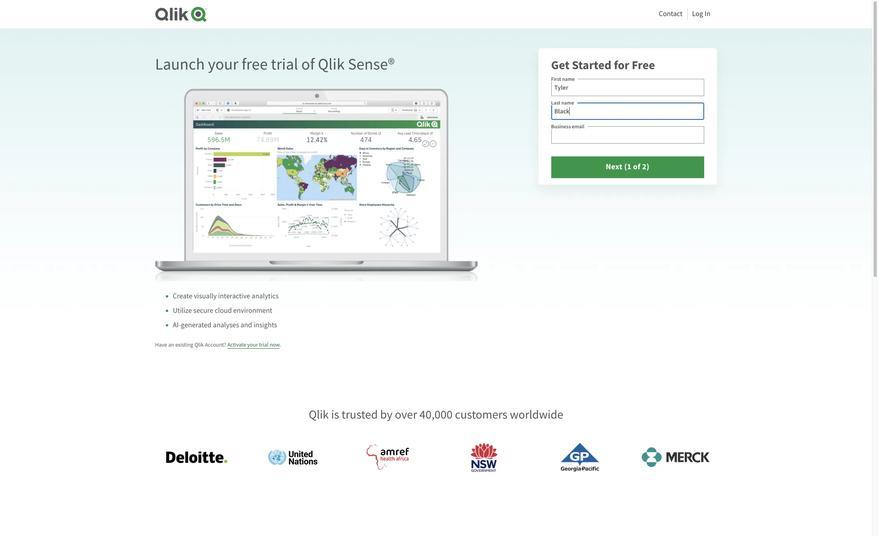 Task type: vqa. For each thing, say whether or not it's contained in the screenshot.
for
yes



Task type: describe. For each thing, give the bounding box(es) containing it.
analytics
[[252, 292, 279, 301]]

activate
[[227, 341, 246, 349]]

first
[[551, 76, 561, 83]]

log in link
[[693, 7, 711, 20]]

get started for free
[[551, 57, 655, 73]]

utilize
[[173, 306, 192, 316]]

for
[[614, 57, 630, 73]]

free
[[632, 57, 655, 73]]

analyses
[[213, 321, 239, 330]]

worldwide
[[510, 407, 564, 423]]

secure
[[194, 306, 213, 316]]

first name
[[551, 76, 575, 83]]

name for last name
[[562, 99, 575, 106]]

sense®
[[348, 54, 395, 75]]

create visually interactive analytics
[[173, 292, 279, 301]]

0 vertical spatial qlik
[[318, 54, 345, 75]]

insights
[[254, 321, 277, 330]]

0 vertical spatial your
[[208, 54, 239, 75]]

have
[[155, 341, 167, 349]]

Last name text field
[[551, 103, 704, 120]]

generated
[[181, 321, 212, 330]]

activate your trial now link
[[227, 341, 280, 349]]

.
[[280, 341, 281, 349]]

log
[[693, 9, 704, 18]]

of
[[301, 54, 315, 75]]

0 horizontal spatial trial
[[259, 341, 269, 349]]

business
[[551, 123, 571, 130]]

interactive
[[218, 292, 250, 301]]

Business email text field
[[551, 126, 704, 144]]

First name text field
[[551, 79, 704, 96]]

launch your free trial of qlik sense®
[[155, 54, 395, 75]]

1 vertical spatial qlik
[[195, 341, 204, 349]]

40,000
[[420, 407, 453, 423]]



Task type: locate. For each thing, give the bounding box(es) containing it.
0 vertical spatial trial
[[271, 54, 298, 75]]

qlik right of
[[318, 54, 345, 75]]

name for first name
[[562, 76, 575, 83]]

1 horizontal spatial trial
[[271, 54, 298, 75]]

customers
[[455, 407, 508, 423]]

free
[[242, 54, 268, 75]]

your
[[208, 54, 239, 75], [247, 341, 258, 349]]

trial left of
[[271, 54, 298, 75]]

over
[[395, 407, 417, 423]]

ai-generated analyses and insights
[[173, 321, 277, 330]]

now
[[270, 341, 280, 349]]

name
[[562, 76, 575, 83], [562, 99, 575, 106]]

an
[[168, 341, 174, 349]]

qlik right existing
[[195, 341, 204, 349]]

contact
[[659, 9, 683, 18]]

launch
[[155, 54, 205, 75]]

account?
[[205, 341, 226, 349]]

create
[[173, 292, 192, 301]]

1 vertical spatial your
[[247, 341, 258, 349]]

business email
[[551, 123, 585, 130]]

ai-
[[173, 321, 181, 330]]

georgia pacific image
[[544, 442, 616, 474]]

existing
[[175, 341, 193, 349]]

is
[[331, 407, 339, 423]]

trial left now
[[259, 341, 269, 349]]

by
[[380, 407, 393, 423]]

go to the home page. image
[[155, 6, 207, 22]]

and
[[241, 321, 252, 330]]

qlik customer - deloitte image
[[160, 442, 233, 474]]

cloud
[[215, 306, 232, 316]]

last
[[551, 99, 561, 106]]

contact link
[[659, 7, 683, 20]]

qlik left is
[[309, 407, 329, 423]]

environment
[[233, 306, 272, 316]]

1 horizontal spatial your
[[247, 341, 258, 349]]

last name
[[551, 99, 575, 106]]

1 vertical spatial name
[[562, 99, 575, 106]]

trial
[[271, 54, 298, 75], [259, 341, 269, 349]]

utilize secure cloud environment
[[173, 306, 272, 316]]

email
[[572, 123, 585, 130]]

have an existing qlik account? activate your trial now .
[[155, 341, 281, 349]]

0 horizontal spatial your
[[208, 54, 239, 75]]

qlik
[[318, 54, 345, 75], [195, 341, 204, 349], [309, 407, 329, 423]]

qlik is trusted by over 40,000 customers worldwide
[[309, 407, 564, 423]]

your right activate
[[247, 341, 258, 349]]

trusted
[[342, 407, 378, 423]]

started
[[572, 57, 612, 73]]

name right the first
[[562, 76, 575, 83]]

None submit
[[551, 157, 704, 178]]

1 vertical spatial trial
[[259, 341, 269, 349]]

visually
[[194, 292, 217, 301]]

in
[[705, 9, 711, 18]]

name right last
[[562, 99, 575, 106]]

2 vertical spatial qlik
[[309, 407, 329, 423]]

log in
[[693, 9, 711, 18]]

get
[[551, 57, 570, 73]]

0 vertical spatial name
[[562, 76, 575, 83]]

your left free
[[208, 54, 239, 75]]



